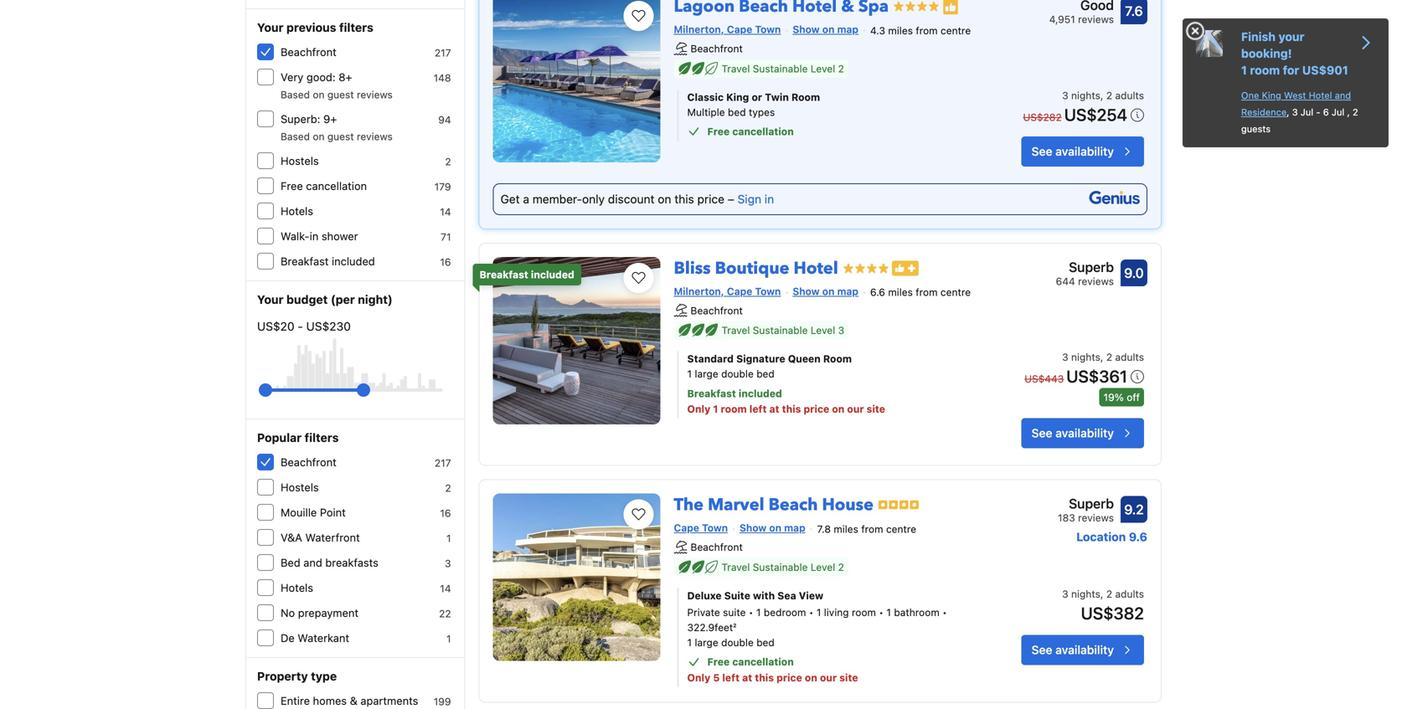 Task type: vqa. For each thing, say whether or not it's contained in the screenshot.


Task type: describe. For each thing, give the bounding box(es) containing it.
3 • from the left
[[879, 607, 884, 619]]

2 inside "2 guests"
[[1353, 107, 1358, 118]]

milnerton, for us$361
[[674, 286, 724, 297]]

1 vertical spatial included
[[531, 269, 575, 280]]

on down "very good: 8+"
[[313, 89, 325, 101]]

walk-
[[281, 230, 310, 243]]

&
[[350, 695, 358, 707]]

miles for the marvel beach house
[[834, 524, 859, 535]]

view
[[799, 590, 824, 602]]

v&a
[[281, 532, 302, 544]]

your for your budget (per night)
[[257, 293, 284, 307]]

us$20
[[257, 320, 295, 333]]

level for beach
[[811, 562, 835, 573]]

superb: 9+
[[281, 113, 337, 125]]

cape for us$254
[[727, 23, 753, 35]]

on down the marvel beach house at the bottom
[[769, 522, 782, 534]]

map for the marvel beach house
[[784, 522, 806, 534]]

2 only from the top
[[687, 672, 711, 684]]

on inside standard signature queen room 1 large double bed breakfast included only 1 room left at this price on our site
[[832, 403, 845, 415]]

4 • from the left
[[943, 607, 947, 619]]

9.2
[[1124, 502, 1144, 518]]

multiple bed types
[[687, 106, 775, 118]]

2 • from the left
[[809, 607, 814, 619]]

, up us$361
[[1101, 352, 1104, 363]]

deluxe suite with sea view link
[[687, 588, 971, 604]]

the
[[674, 494, 704, 517]]

miles inside property group
[[888, 25, 913, 36]]

left inside standard signature queen room 1 large double bed breakfast included only 1 room left at this price on our site
[[750, 403, 767, 415]]

availability inside property group
[[1056, 144, 1114, 158]]

1 vertical spatial at
[[742, 672, 752, 684]]

property
[[257, 670, 308, 684]]

on right 'discount'
[[658, 192, 671, 206]]

1 vertical spatial free cancellation
[[281, 180, 367, 192]]

adults for us$361
[[1115, 352, 1144, 363]]

hotels for filters
[[281, 582, 313, 594]]

travel sustainable level 3
[[722, 325, 845, 336]]

2 jul from the left
[[1332, 107, 1345, 118]]

centre for the marvel beach house
[[886, 524, 917, 535]]

4,951
[[1049, 13, 1075, 25]]

3 nights , 2 adults us$382
[[1062, 588, 1144, 623]]

2 inside 3 nights , 2 adults us$382
[[1106, 588, 1113, 600]]

suite
[[724, 590, 751, 602]]

travel sustainable level 2 for sea
[[722, 562, 844, 573]]

scored 9.0 element
[[1121, 260, 1148, 286]]

see availability link for the marvel beach house
[[1022, 635, 1144, 666]]

bliss boutique hotel
[[674, 257, 838, 280]]

4.3
[[870, 25, 885, 36]]

residence
[[1242, 107, 1287, 118]]

queen
[[788, 353, 821, 365]]

1 horizontal spatial price
[[777, 672, 802, 684]]

us$20 - us$230
[[257, 320, 351, 333]]

nights for us$254
[[1071, 89, 1101, 101]]

member-
[[533, 192, 582, 206]]

standard
[[687, 353, 734, 365]]

free for cape
[[708, 656, 730, 668]]

type
[[311, 670, 337, 684]]

6.6
[[870, 287, 885, 298]]

19% off
[[1104, 392, 1140, 403]]

level inside property group
[[811, 63, 835, 74]]

sign in link
[[738, 192, 774, 206]]

beachfront for deluxe suite with sea view
[[691, 542, 743, 553]]

mouille point
[[281, 506, 346, 519]]

beachfront for classic king or twin room
[[691, 43, 743, 54]]

183
[[1058, 512, 1075, 524]]

superb:
[[281, 113, 320, 125]]

bedroom
[[764, 607, 806, 619]]

0 horizontal spatial site
[[840, 672, 858, 684]]

room inside standard signature queen room 1 large double bed breakfast included only 1 room left at this price on our site
[[721, 403, 747, 415]]

7.6
[[1125, 3, 1143, 19]]

cape for us$361
[[727, 286, 753, 297]]

bathroom
[[894, 607, 940, 619]]

hotel inside the one king west hotel and residence
[[1309, 90, 1332, 101]]

only inside standard signature queen room 1 large double bed breakfast included only 1 room left at this price on our site
[[687, 403, 711, 415]]

4.3 miles from centre
[[870, 25, 971, 36]]

us$901
[[1303, 63, 1349, 77]]

a
[[523, 192, 529, 206]]

3 nights , 2 adults for us$254
[[1062, 89, 1144, 101]]

entire
[[281, 695, 310, 707]]

bed and breakfasts
[[281, 557, 379, 569]]

this property is part of our preferred plus programme. it is committed to providing outstanding service and excellent value. it will pay us a higher commission if you make a booking. image
[[892, 261, 919, 276]]

only
[[582, 192, 605, 206]]

217 for your previous filters
[[435, 47, 451, 59]]

this inside standard signature queen room 1 large double bed breakfast included only 1 room left at this price on our site
[[782, 403, 801, 415]]

bed inside the private suite • 1 bedroom • 1 living room • 1 bathroom • 322.9feet² 1 large double bed
[[757, 637, 775, 649]]

1 vertical spatial cancellation
[[306, 180, 367, 192]]

travel for boutique
[[722, 325, 750, 336]]

room inside finish your booking! 1 room for us$901
[[1250, 63, 1280, 77]]

this property is part of our preferred plus programme. it is committed to providing outstanding service and excellent value. it will pay us a higher commission if you make a booking. image
[[892, 261, 919, 276]]

, inside 3 nights , 2 adults us$382
[[1101, 588, 1104, 600]]

classic king or twin room link
[[687, 89, 971, 105]]

reviews inside superb 644 reviews
[[1078, 275, 1114, 287]]

budget
[[286, 293, 328, 307]]

finish your booking! 1 room for us$901
[[1242, 30, 1349, 77]]

no prepayment
[[281, 607, 359, 619]]

west
[[1284, 90, 1306, 101]]

7.8
[[817, 524, 831, 535]]

one
[[1242, 90, 1259, 101]]

house
[[822, 494, 874, 517]]

nights inside 3 nights , 2 adults us$382
[[1071, 588, 1101, 600]]

on left 4.3
[[822, 23, 835, 35]]

marvel
[[708, 494, 765, 517]]

71
[[441, 231, 451, 243]]

322.9feet²
[[687, 622, 737, 634]]

1 see availability link from the top
[[1022, 136, 1144, 167]]

shower
[[322, 230, 358, 243]]

3 up us$443
[[1062, 352, 1069, 363]]

0 vertical spatial breakfast included
[[281, 255, 375, 268]]

1 vertical spatial hotel
[[794, 257, 838, 280]]

9+
[[323, 113, 337, 125]]

mouille
[[281, 506, 317, 519]]

map for bliss boutique hotel
[[837, 286, 859, 297]]

3 down west
[[1292, 107, 1298, 118]]

on down the private suite • 1 bedroom • 1 living room • 1 bathroom • 322.9feet² 1 large double bed
[[805, 672, 818, 684]]

us$361
[[1067, 367, 1128, 386]]

1 vertical spatial free
[[281, 180, 303, 192]]

see availability link for bliss boutique hotel
[[1022, 419, 1144, 449]]

twin
[[765, 91, 789, 103]]

milnerton, for us$254
[[674, 23, 724, 35]]

discount
[[608, 192, 655, 206]]

0 horizontal spatial filters
[[305, 431, 339, 445]]

one king west hotel and residence image
[[1196, 30, 1223, 57]]

room inside the private suite • 1 bedroom • 1 living room • 1 bathroom • 322.9feet² 1 large double bed
[[852, 607, 876, 619]]

good:
[[307, 71, 336, 83]]

town for us$254
[[755, 23, 781, 35]]

room inside property group
[[792, 91, 820, 103]]

see inside property group
[[1032, 144, 1053, 158]]

our inside standard signature queen room 1 large double bed breakfast included only 1 room left at this price on our site
[[847, 403, 864, 415]]

show on map for hotel
[[793, 286, 859, 297]]

9.0
[[1124, 265, 1144, 281]]

your previous filters
[[257, 21, 373, 34]]

148
[[434, 72, 451, 84]]

179
[[434, 181, 451, 193]]

scored 9.2 element
[[1121, 496, 1148, 523]]

0 horizontal spatial our
[[820, 672, 837, 684]]

location 9.6
[[1077, 530, 1148, 544]]

one king west hotel and residence
[[1242, 90, 1351, 118]]

guests
[[1242, 124, 1271, 134]]

adults for us$254
[[1115, 89, 1144, 101]]

, right 6
[[1347, 107, 1350, 118]]

the marvel beach house image
[[493, 494, 661, 661]]

3 nights , 2 adults for us$361
[[1062, 352, 1144, 363]]

6.6 miles from centre
[[870, 287, 971, 298]]

beachfront down popular filters
[[281, 456, 337, 469]]

bliss boutique hotel image
[[493, 257, 661, 425]]

waterkant
[[298, 632, 349, 645]]

bed
[[281, 557, 301, 569]]

0 vertical spatial filters
[[339, 21, 373, 34]]

reviews inside superb 183 reviews
[[1078, 512, 1114, 524]]

see availability inside property group
[[1032, 144, 1114, 158]]

travel inside property group
[[722, 63, 750, 74]]

price inside standard signature queen room 1 large double bed breakfast included only 1 room left at this price on our site
[[804, 403, 830, 415]]

1 inside finish your booking! 1 room for us$901
[[1242, 63, 1247, 77]]

deluxe suite with sea view
[[687, 590, 824, 602]]

signature
[[736, 353, 786, 365]]

included inside standard signature queen room 1 large double bed breakfast included only 1 room left at this price on our site
[[739, 388, 782, 400]]

3 inside property group
[[1062, 89, 1069, 101]]

(per
[[331, 293, 355, 307]]

waterfront
[[305, 532, 360, 544]]

3 up 22
[[445, 558, 451, 570]]

apartments
[[361, 695, 418, 707]]

show for hotel
[[793, 286, 820, 297]]

19%
[[1104, 392, 1124, 403]]

get a member-only discount on this price – sign in
[[501, 192, 774, 206]]

king for or
[[726, 91, 749, 103]]

see availability for the marvel beach house
[[1032, 643, 1114, 657]]

your for your previous filters
[[257, 21, 284, 34]]

1 horizontal spatial breakfast
[[480, 269, 528, 280]]

types
[[749, 106, 775, 118]]

walk-in shower
[[281, 230, 358, 243]]

cancellation for milnerton, cape town
[[732, 126, 794, 137]]

on down superb: 9+
[[313, 131, 325, 142]]

get
[[501, 192, 520, 206]]

in inside property group
[[765, 192, 774, 206]]

superb for 9.0
[[1069, 259, 1114, 275]]

room inside standard signature queen room 1 large double bed breakfast included only 1 room left at this price on our site
[[823, 353, 852, 365]]

3 up standard signature queen room link
[[838, 325, 845, 336]]

centre for bliss boutique hotel
[[941, 287, 971, 298]]

0 vertical spatial breakfast
[[281, 255, 329, 268]]

deluxe
[[687, 590, 722, 602]]

travel sustainable level 2 for twin
[[722, 63, 844, 74]]

, 3 jul - 6 jul  ,
[[1287, 107, 1353, 118]]

superb element for 9.2
[[1058, 494, 1114, 514]]



Task type: locate. For each thing, give the bounding box(es) containing it.
beach
[[769, 494, 818, 517]]

only down standard
[[687, 403, 711, 415]]

suite
[[723, 607, 746, 619]]

this
[[675, 192, 694, 206], [782, 403, 801, 415], [755, 672, 774, 684]]

0 vertical spatial 217
[[435, 47, 451, 59]]

superb inside superb 183 reviews
[[1069, 496, 1114, 512]]

1 vertical spatial breakfast included
[[480, 269, 575, 280]]

based down very
[[281, 89, 310, 101]]

show up travel sustainable level 3
[[793, 286, 820, 297]]

, down west
[[1287, 107, 1290, 118]]

1 vertical spatial miles
[[888, 287, 913, 298]]

8+
[[339, 71, 352, 83]]

bed inside standard signature queen room 1 large double bed breakfast included only 1 room left at this price on our site
[[757, 368, 775, 380]]

0 vertical spatial hotel
[[1309, 90, 1332, 101]]

hotels for previous
[[281, 205, 313, 217]]

for
[[1283, 63, 1300, 77]]

site inside standard signature queen room 1 large double bed breakfast included only 1 room left at this price on our site
[[867, 403, 885, 415]]

miles for bliss boutique hotel
[[888, 287, 913, 298]]

0 vertical spatial miles
[[888, 25, 913, 36]]

jul
[[1301, 107, 1314, 118], [1332, 107, 1345, 118]]

2 vertical spatial free cancellation
[[708, 656, 794, 668]]

1 vertical spatial show
[[793, 286, 820, 297]]

0 vertical spatial room
[[1250, 63, 1280, 77]]

us$230
[[306, 320, 351, 333]]

0 vertical spatial hotels
[[281, 205, 313, 217]]

breakfast down walk-
[[281, 255, 329, 268]]

superb element
[[1056, 257, 1114, 277], [1058, 494, 1114, 514]]

cancellation for cape town
[[732, 656, 794, 668]]

2 see availability link from the top
[[1022, 419, 1144, 449]]

1 based on guest reviews from the top
[[281, 89, 393, 101]]

large down 322.9feet²
[[695, 637, 719, 649]]

availability for the marvel beach house
[[1056, 643, 1114, 657]]

milnerton, cape town inside property group
[[674, 23, 781, 35]]

travel up classic king or twin room
[[722, 63, 750, 74]]

show on map left '6.6'
[[793, 286, 859, 297]]

booking!
[[1242, 46, 1292, 60]]

1 sustainable from the top
[[753, 63, 808, 74]]

3 availability from the top
[[1056, 643, 1114, 657]]

0 vertical spatial availability
[[1056, 144, 1114, 158]]

sustainable up twin
[[753, 63, 808, 74]]

based on guest reviews for good:
[[281, 89, 393, 101]]

2 guest from the top
[[327, 131, 354, 142]]

2 milnerton, from the top
[[674, 286, 724, 297]]

room right living
[[852, 607, 876, 619]]

included down member-
[[531, 269, 575, 280]]

cancellation
[[732, 126, 794, 137], [306, 180, 367, 192], [732, 656, 794, 668]]

and up , 3 jul - 6 jul  ,
[[1335, 90, 1351, 101]]

centre
[[941, 25, 971, 36], [941, 287, 971, 298], [886, 524, 917, 535]]

0 vertical spatial -
[[1316, 107, 1321, 118]]

travel for marvel
[[722, 562, 750, 573]]

2 availability from the top
[[1056, 427, 1114, 440]]

availability for bliss boutique hotel
[[1056, 427, 1114, 440]]

3 adults from the top
[[1115, 588, 1144, 600]]

only 5 left at this price on our site
[[687, 672, 858, 684]]

1 availability from the top
[[1056, 144, 1114, 158]]

bed down signature
[[757, 368, 775, 380]]

site down standard signature queen room link
[[867, 403, 885, 415]]

1 horizontal spatial king
[[1262, 90, 1282, 101]]

free for milnerton,
[[708, 126, 730, 137]]

the marvel beach house
[[674, 494, 874, 517]]

map inside property group
[[837, 23, 859, 35]]

milnerton,
[[674, 23, 724, 35], [674, 286, 724, 297]]

16 for mouille point
[[440, 508, 451, 519]]

included down shower
[[332, 255, 375, 268]]

0 vertical spatial see availability link
[[1022, 136, 1144, 167]]

guest for 9+
[[327, 131, 354, 142]]

your
[[1279, 30, 1305, 44]]

breakfast included down walk-in shower on the top of page
[[281, 255, 375, 268]]

nights up us$361
[[1071, 352, 1101, 363]]

2 vertical spatial town
[[702, 522, 728, 534]]

2 vertical spatial breakfast
[[687, 388, 736, 400]]

free cancellation for milnerton,
[[708, 126, 794, 137]]

0 vertical spatial from
[[916, 25, 938, 36]]

3 nights , 2 adults inside property group
[[1062, 89, 1144, 101]]

bed inside property group
[[728, 106, 746, 118]]

1 vertical spatial this
[[782, 403, 801, 415]]

superb element up location
[[1058, 494, 1114, 514]]

bed down bedroom
[[757, 637, 775, 649]]

king for west
[[1262, 90, 1282, 101]]

0 vertical spatial show on map
[[793, 23, 859, 35]]

see
[[1032, 144, 1053, 158], [1032, 427, 1053, 440], [1032, 643, 1053, 657]]

0 vertical spatial milnerton,
[[674, 23, 724, 35]]

your up us$20
[[257, 293, 284, 307]]

2 vertical spatial see availability link
[[1022, 635, 1144, 666]]

0 vertical spatial superb element
[[1056, 257, 1114, 277]]

1 vertical spatial based
[[281, 131, 310, 142]]

only
[[687, 403, 711, 415], [687, 672, 711, 684]]

king inside property group
[[726, 91, 749, 103]]

0 vertical spatial 16
[[440, 256, 451, 268]]

2 vertical spatial map
[[784, 522, 806, 534]]

3 sustainable from the top
[[753, 562, 808, 573]]

1 vertical spatial milnerton, cape town
[[674, 286, 781, 297]]

7.8 miles from centre
[[817, 524, 917, 535]]

included down signature
[[739, 388, 782, 400]]

from inside property group
[[916, 25, 938, 36]]

94
[[438, 114, 451, 126]]

free cancellation for cape
[[708, 656, 794, 668]]

1 see availability from the top
[[1032, 144, 1114, 158]]

based down superb:
[[281, 131, 310, 142]]

group
[[266, 377, 443, 404]]

hotel right boutique
[[794, 257, 838, 280]]

2 travel sustainable level 2 from the top
[[722, 562, 844, 573]]

us$382
[[1081, 604, 1144, 623]]

22
[[439, 608, 451, 620]]

644
[[1056, 275, 1075, 287]]

king up residence
[[1262, 90, 1282, 101]]

jul left 6
[[1301, 107, 1314, 118]]

0 horizontal spatial included
[[332, 255, 375, 268]]

, up 'us$254'
[[1101, 89, 1104, 101]]

classic king or twin room
[[687, 91, 820, 103]]

0 horizontal spatial breakfast included
[[281, 255, 375, 268]]

nights for us$361
[[1071, 352, 1101, 363]]

1 horizontal spatial site
[[867, 403, 885, 415]]

availability down 19%
[[1056, 427, 1114, 440]]

travel sustainable level 2 inside property group
[[722, 63, 844, 74]]

this right 5
[[755, 672, 774, 684]]

2 217 from the top
[[435, 457, 451, 469]]

1 vertical spatial adults
[[1115, 352, 1144, 363]]

1 vertical spatial from
[[916, 287, 938, 298]]

0 horizontal spatial room
[[792, 91, 820, 103]]

199
[[434, 696, 451, 708]]

large inside standard signature queen room 1 large double bed breakfast included only 1 room left at this price on our site
[[695, 368, 719, 380]]

free inside property group
[[708, 126, 730, 137]]

2 milnerton, cape town from the top
[[674, 286, 781, 297]]

bliss
[[674, 257, 711, 280]]

your
[[257, 21, 284, 34], [257, 293, 284, 307]]

beachfront inside property group
[[691, 43, 743, 54]]

- right us$20
[[298, 320, 303, 333]]

1 vertical spatial room
[[823, 353, 852, 365]]

and inside the one king west hotel and residence
[[1335, 90, 1351, 101]]

1 vertical spatial in
[[310, 230, 319, 243]]

good element
[[1049, 0, 1114, 15]]

2 sustainable from the top
[[753, 325, 808, 336]]

breakfast down get
[[480, 269, 528, 280]]

14 for popular filters
[[440, 583, 451, 595]]

on
[[822, 23, 835, 35], [313, 89, 325, 101], [313, 131, 325, 142], [658, 192, 671, 206], [822, 286, 835, 297], [832, 403, 845, 415], [769, 522, 782, 534], [805, 672, 818, 684]]

1 travel sustainable level 2 from the top
[[722, 63, 844, 74]]

guest for good:
[[327, 89, 354, 101]]

centre right '6.6'
[[941, 287, 971, 298]]

living
[[824, 607, 849, 619]]

16 for breakfast included
[[440, 256, 451, 268]]

breakfast inside standard signature queen room 1 large double bed breakfast included only 1 room left at this price on our site
[[687, 388, 736, 400]]

1 horizontal spatial -
[[1316, 107, 1321, 118]]

14 for your previous filters
[[440, 206, 451, 218]]

1 hotels from the top
[[281, 205, 313, 217]]

2 vertical spatial cape
[[674, 522, 699, 534]]

sustainable up signature
[[753, 325, 808, 336]]

lagoon beach hotel & spa image
[[493, 0, 661, 163]]

2 vertical spatial level
[[811, 562, 835, 573]]

entire homes & apartments
[[281, 695, 418, 707]]

1 horizontal spatial this
[[755, 672, 774, 684]]

- left 6
[[1316, 107, 1321, 118]]

superb up 183
[[1069, 496, 1114, 512]]

room right queen
[[823, 353, 852, 365]]

2 vertical spatial price
[[777, 672, 802, 684]]

this inside property group
[[675, 192, 694, 206]]

very
[[281, 71, 304, 83]]

1 only from the top
[[687, 403, 711, 415]]

cancellation inside property group
[[732, 126, 794, 137]]

1 vertical spatial -
[[298, 320, 303, 333]]

superb
[[1069, 259, 1114, 275], [1069, 496, 1114, 512]]

de
[[281, 632, 295, 645]]

nights inside property group
[[1071, 89, 1101, 101]]

1 horizontal spatial room
[[852, 607, 876, 619]]

free cancellation inside property group
[[708, 126, 794, 137]]

2 double from the top
[[721, 637, 754, 649]]

location
[[1077, 530, 1126, 544]]

2 based from the top
[[281, 131, 310, 142]]

0 horizontal spatial left
[[722, 672, 740, 684]]

price inside property group
[[697, 192, 725, 206]]

no
[[281, 607, 295, 619]]

beachfront
[[691, 43, 743, 54], [281, 46, 337, 58], [691, 305, 743, 316], [281, 456, 337, 469], [691, 542, 743, 553]]

2 hotels from the top
[[281, 582, 313, 594]]

1 nights from the top
[[1071, 89, 1101, 101]]

beachfront up classic
[[691, 43, 743, 54]]

or
[[752, 91, 762, 103]]

breakfast down standard
[[687, 388, 736, 400]]

price left – on the right top of page
[[697, 192, 725, 206]]

1 217 from the top
[[435, 47, 451, 59]]

map left '6.6'
[[837, 286, 859, 297]]

0 vertical spatial sustainable
[[753, 63, 808, 74]]

king
[[1262, 90, 1282, 101], [726, 91, 749, 103]]

0 vertical spatial town
[[755, 23, 781, 35]]

0 vertical spatial included
[[332, 255, 375, 268]]

0 horizontal spatial king
[[726, 91, 749, 103]]

0 horizontal spatial -
[[298, 320, 303, 333]]

bed
[[728, 106, 746, 118], [757, 368, 775, 380], [757, 637, 775, 649]]

nights up us$382
[[1071, 588, 1101, 600]]

from right 4.3
[[916, 25, 938, 36]]

see availability link down 19%
[[1022, 419, 1144, 449]]

1 large from the top
[[695, 368, 719, 380]]

1 vertical spatial see availability
[[1032, 427, 1114, 440]]

adults inside 3 nights , 2 adults us$382
[[1115, 588, 1144, 600]]

0 horizontal spatial in
[[310, 230, 319, 243]]

0 vertical spatial bed
[[728, 106, 746, 118]]

travel up signature
[[722, 325, 750, 336]]

from down this property is part of our preferred plus programme. it is committed to providing outstanding service and excellent value. it will pay us a higher commission if you make a booking. icon
[[916, 287, 938, 298]]

adults up 'us$254'
[[1115, 89, 1144, 101]]

milnerton, cape town for us$254
[[674, 23, 781, 35]]

sustainable inside property group
[[753, 63, 808, 74]]

2 16 from the top
[[440, 508, 451, 519]]

town inside property group
[[755, 23, 781, 35]]

show inside property group
[[793, 23, 820, 35]]

adults inside property group
[[1115, 89, 1144, 101]]

milnerton, inside property group
[[674, 23, 724, 35]]

based for superb:
[[281, 131, 310, 142]]

• right "bathroom"
[[943, 607, 947, 619]]

your left previous
[[257, 21, 284, 34]]

3 see from the top
[[1032, 643, 1053, 657]]

town up twin
[[755, 23, 781, 35]]

left down signature
[[750, 403, 767, 415]]

3 level from the top
[[811, 562, 835, 573]]

1 adults from the top
[[1115, 89, 1144, 101]]

0 horizontal spatial price
[[697, 192, 725, 206]]

2 3 nights , 2 adults from the top
[[1062, 352, 1144, 363]]

popular
[[257, 431, 302, 445]]

level for hotel
[[811, 325, 835, 336]]

3 see availability from the top
[[1032, 643, 1114, 657]]

hotel up , 3 jul - 6 jul  ,
[[1309, 90, 1332, 101]]

0 vertical spatial map
[[837, 23, 859, 35]]

1 double from the top
[[721, 368, 754, 380]]

town down bliss boutique hotel
[[755, 286, 781, 297]]

9.6
[[1129, 530, 1148, 544]]

hostels down superb:
[[281, 155, 319, 167]]

this property is part of our preferred partner programme. it is committed to providing commendable service and good value. it will pay us a higher commission if you make a booking. image
[[943, 0, 959, 16], [943, 0, 959, 16]]

superb 644 reviews
[[1056, 259, 1114, 287]]

this down queen
[[782, 403, 801, 415]]

0 vertical spatial this
[[675, 192, 694, 206]]

previous
[[286, 21, 336, 34]]

show on map inside property group
[[793, 23, 859, 35]]

room down standard
[[721, 403, 747, 415]]

from for the marvel beach house
[[861, 524, 883, 535]]

2 adults from the top
[[1115, 352, 1144, 363]]

2 vertical spatial free
[[708, 656, 730, 668]]

superb for 9.2
[[1069, 496, 1114, 512]]

based on guest reviews for 9+
[[281, 131, 393, 142]]

on left '6.6'
[[822, 286, 835, 297]]

1 • from the left
[[749, 607, 754, 619]]

guest
[[327, 89, 354, 101], [327, 131, 354, 142]]

1 guest from the top
[[327, 89, 354, 101]]

1 14 from the top
[[440, 206, 451, 218]]

property type
[[257, 670, 337, 684]]

property group
[[479, 0, 1168, 229]]

left
[[750, 403, 767, 415], [722, 672, 740, 684]]

217
[[435, 47, 451, 59], [435, 457, 451, 469]]

2 horizontal spatial price
[[804, 403, 830, 415]]

0 vertical spatial only
[[687, 403, 711, 415]]

0 vertical spatial centre
[[941, 25, 971, 36]]

1 hostels from the top
[[281, 155, 319, 167]]

milnerton, up classic
[[674, 23, 724, 35]]

guest down the 9+
[[327, 131, 354, 142]]

1 16 from the top
[[440, 256, 451, 268]]

show down 'marvel' at the bottom right of page
[[740, 522, 767, 534]]

217 for popular filters
[[435, 457, 451, 469]]

0 horizontal spatial hotel
[[794, 257, 838, 280]]

standard signature queen room 1 large double bed breakfast included only 1 room left at this price on our site
[[687, 353, 885, 415]]

king inside the one king west hotel and residence
[[1262, 90, 1282, 101]]

2 hostels from the top
[[281, 481, 319, 494]]

1 superb from the top
[[1069, 259, 1114, 275]]

double inside standard signature queen room 1 large double bed breakfast included only 1 room left at this price on our site
[[721, 368, 754, 380]]

0 vertical spatial your
[[257, 21, 284, 34]]

at
[[769, 403, 780, 415], [742, 672, 752, 684]]

town
[[755, 23, 781, 35], [755, 286, 781, 297], [702, 522, 728, 534]]

only left 5
[[687, 672, 711, 684]]

2 vertical spatial nights
[[1071, 588, 1101, 600]]

based on guest reviews down the 9+
[[281, 131, 393, 142]]

cancellation up only 5 left at this price on our site
[[732, 656, 794, 668]]

1 milnerton, cape town from the top
[[674, 23, 781, 35]]

0 vertical spatial at
[[769, 403, 780, 415]]

6
[[1323, 107, 1329, 118]]

double
[[721, 368, 754, 380], [721, 637, 754, 649]]

2 vertical spatial bed
[[757, 637, 775, 649]]

level up deluxe suite with sea view link
[[811, 562, 835, 573]]

standard signature queen room link
[[687, 352, 971, 367]]

see for the marvel beach house
[[1032, 643, 1053, 657]]

centre right '7.8'
[[886, 524, 917, 535]]

based on guest reviews down 8+
[[281, 89, 393, 101]]

map down beach at bottom
[[784, 522, 806, 534]]

1 horizontal spatial jul
[[1332, 107, 1345, 118]]

reviews inside property group
[[1078, 13, 1114, 25]]

2 14 from the top
[[440, 583, 451, 595]]

our down standard signature queen room link
[[847, 403, 864, 415]]

1 vertical spatial 3 nights , 2 adults
[[1062, 352, 1144, 363]]

2 vertical spatial travel
[[722, 562, 750, 573]]

superb element for 9.0
[[1056, 257, 1114, 277]]

double inside the private suite • 1 bedroom • 1 living room • 1 bathroom • 322.9feet² 1 large double bed
[[721, 637, 754, 649]]

see for bliss boutique hotel
[[1032, 427, 1053, 440]]

1 horizontal spatial at
[[769, 403, 780, 415]]

3 nights , 2 adults
[[1062, 89, 1144, 101], [1062, 352, 1144, 363]]

jul right 6
[[1332, 107, 1345, 118]]

2 horizontal spatial breakfast
[[687, 388, 736, 400]]

2 vertical spatial cancellation
[[732, 656, 794, 668]]

reviews
[[1078, 13, 1114, 25], [357, 89, 393, 101], [357, 131, 393, 142], [1078, 275, 1114, 287], [1078, 512, 1114, 524]]

0 vertical spatial milnerton, cape town
[[674, 23, 781, 35]]

show on map left 4.3
[[793, 23, 859, 35]]

0 vertical spatial based on guest reviews
[[281, 89, 393, 101]]

1 milnerton, from the top
[[674, 23, 724, 35]]

prepayment
[[298, 607, 359, 619]]

us$443
[[1025, 373, 1064, 385]]

off
[[1127, 392, 1140, 403]]

in
[[765, 192, 774, 206], [310, 230, 319, 243]]

3 inside 3 nights , 2 adults us$382
[[1062, 588, 1069, 600]]

with
[[753, 590, 775, 602]]

adults up us$382
[[1115, 588, 1144, 600]]

1 your from the top
[[257, 21, 284, 34]]

level up standard signature queen room link
[[811, 325, 835, 336]]

1 horizontal spatial included
[[531, 269, 575, 280]]

blue genius logo image
[[1089, 191, 1140, 204], [1089, 191, 1140, 204]]

adults
[[1115, 89, 1144, 101], [1115, 352, 1144, 363], [1115, 588, 1144, 600]]

beachfront for standard signature queen room
[[691, 305, 743, 316]]

1 vertical spatial based on guest reviews
[[281, 131, 393, 142]]

• left "bathroom"
[[879, 607, 884, 619]]

3 see availability link from the top
[[1022, 635, 1144, 666]]

centre inside property group
[[941, 25, 971, 36]]

0 vertical spatial hostels
[[281, 155, 319, 167]]

2 large from the top
[[695, 637, 719, 649]]

miles
[[888, 25, 913, 36], [888, 287, 913, 298], [834, 524, 859, 535]]

see availability for bliss boutique hotel
[[1032, 427, 1114, 440]]

based on guest reviews
[[281, 89, 393, 101], [281, 131, 393, 142]]

price down the private suite • 1 bedroom • 1 living room • 1 bathroom • 322.9feet² 1 large double bed
[[777, 672, 802, 684]]

2 travel from the top
[[722, 325, 750, 336]]

1 horizontal spatial and
[[1335, 90, 1351, 101]]

town down 'marvel' at the bottom right of page
[[702, 522, 728, 534]]

4,951 reviews
[[1049, 13, 1114, 25]]

0 vertical spatial travel
[[722, 63, 750, 74]]

milnerton, cape town for us$361
[[674, 286, 781, 297]]

availability down us$382
[[1056, 643, 1114, 657]]

hostels
[[281, 155, 319, 167], [281, 481, 319, 494]]

2 based on guest reviews from the top
[[281, 131, 393, 142]]

1 vertical spatial our
[[820, 672, 837, 684]]

1 see from the top
[[1032, 144, 1053, 158]]

1 vertical spatial superb
[[1069, 496, 1114, 512]]

1 vertical spatial availability
[[1056, 427, 1114, 440]]

1 vertical spatial bed
[[757, 368, 775, 380]]

2 vertical spatial from
[[861, 524, 883, 535]]

show on map down the marvel beach house at the bottom
[[740, 522, 806, 534]]

v&a waterfront
[[281, 532, 360, 544]]

breakfast included down 'a'
[[480, 269, 575, 280]]

1 vertical spatial hostels
[[281, 481, 319, 494]]

show for beach
[[740, 522, 767, 534]]

night)
[[358, 293, 393, 307]]

1 vertical spatial and
[[304, 557, 322, 569]]

town for us$361
[[755, 286, 781, 297]]

miles right '6.6'
[[888, 287, 913, 298]]

hotels down bed
[[281, 582, 313, 594]]

cape down boutique
[[727, 286, 753, 297]]

see availability down 'us$254'
[[1032, 144, 1114, 158]]

cape town
[[674, 522, 728, 534]]

1 vertical spatial map
[[837, 286, 859, 297]]

1 3 nights , 2 adults from the top
[[1062, 89, 1144, 101]]

sustainable for beach
[[753, 562, 808, 573]]

0 vertical spatial left
[[750, 403, 767, 415]]

0 vertical spatial free
[[708, 126, 730, 137]]

room down booking! at right
[[1250, 63, 1280, 77]]

1 vertical spatial sustainable
[[753, 325, 808, 336]]

1 travel from the top
[[722, 63, 750, 74]]

scored 7.6 element
[[1121, 0, 1148, 24]]

, inside property group
[[1101, 89, 1104, 101]]

2 see from the top
[[1032, 427, 1053, 440]]

boutique
[[715, 257, 790, 280]]

classic
[[687, 91, 724, 103]]

2 nights from the top
[[1071, 352, 1101, 363]]

0 vertical spatial show
[[793, 23, 820, 35]]

2 guests
[[1242, 107, 1358, 134]]

14 up 71 on the left
[[440, 206, 451, 218]]

at inside standard signature queen room 1 large double bed breakfast included only 1 room left at this price on our site
[[769, 403, 780, 415]]

miles right 4.3
[[888, 25, 913, 36]]

sign
[[738, 192, 762, 206]]

based for very
[[281, 89, 310, 101]]

2 your from the top
[[257, 293, 284, 307]]

2 vertical spatial miles
[[834, 524, 859, 535]]

1 based from the top
[[281, 89, 310, 101]]

included
[[332, 255, 375, 268], [531, 269, 575, 280], [739, 388, 782, 400]]

see availability
[[1032, 144, 1114, 158], [1032, 427, 1114, 440], [1032, 643, 1114, 657]]

0 vertical spatial free cancellation
[[708, 126, 794, 137]]

1 jul from the left
[[1301, 107, 1314, 118]]

3 travel from the top
[[722, 562, 750, 573]]

1 vertical spatial cape
[[727, 286, 753, 297]]

show on map for beach
[[740, 522, 806, 534]]

and right bed
[[304, 557, 322, 569]]

2 horizontal spatial this
[[782, 403, 801, 415]]

sustainable for hotel
[[753, 325, 808, 336]]

see availability link
[[1022, 136, 1144, 167], [1022, 419, 1144, 449], [1022, 635, 1144, 666]]

room right twin
[[792, 91, 820, 103]]

cape inside property group
[[727, 23, 753, 35]]

3 nights from the top
[[1071, 588, 1101, 600]]

2 vertical spatial this
[[755, 672, 774, 684]]

centre right 4.3
[[941, 25, 971, 36]]

large
[[695, 368, 719, 380], [695, 637, 719, 649]]

free up walk-
[[281, 180, 303, 192]]

superb 183 reviews
[[1058, 496, 1114, 524]]

1 vertical spatial room
[[721, 403, 747, 415]]

superb element left scored 9.0 element
[[1056, 257, 1114, 277]]

1 level from the top
[[811, 63, 835, 74]]

2 level from the top
[[811, 325, 835, 336]]

from for bliss boutique hotel
[[916, 287, 938, 298]]

1 horizontal spatial left
[[750, 403, 767, 415]]

•
[[749, 607, 754, 619], [809, 607, 814, 619], [879, 607, 884, 619], [943, 607, 947, 619]]

bed down classic king or twin room
[[728, 106, 746, 118]]

1 vertical spatial travel sustainable level 2
[[722, 562, 844, 573]]

2 superb from the top
[[1069, 496, 1114, 512]]

large inside the private suite • 1 bedroom • 1 living room • 1 bathroom • 322.9feet² 1 large double bed
[[695, 637, 719, 649]]

adults up us$361
[[1115, 352, 1144, 363]]

2 vertical spatial room
[[852, 607, 876, 619]]

2 see availability from the top
[[1032, 427, 1114, 440]]

superb inside superb 644 reviews
[[1069, 259, 1114, 275]]

site down the private suite • 1 bedroom • 1 living room • 1 bathroom • 322.9feet² 1 large double bed
[[840, 672, 858, 684]]

0 horizontal spatial room
[[721, 403, 747, 415]]

beachfront down previous
[[281, 46, 337, 58]]



